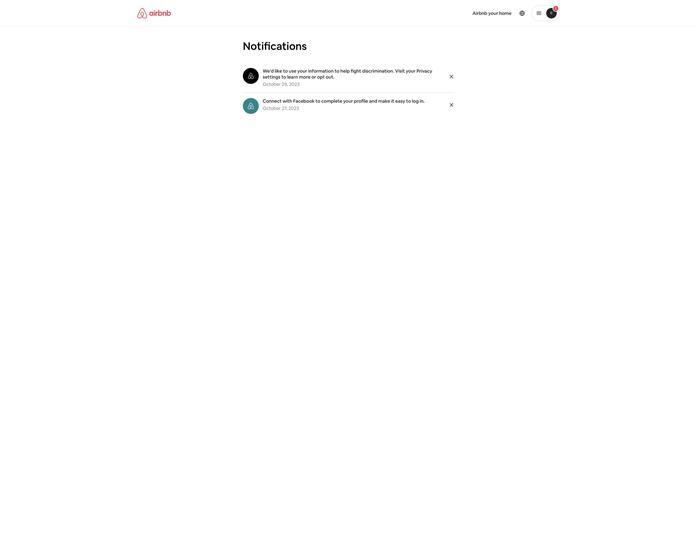Task type: locate. For each thing, give the bounding box(es) containing it.
october
[[263, 81, 281, 87], [263, 105, 281, 111]]

learn
[[287, 74, 298, 80]]

your inside 'connect with facebook to complete your profile and make it easy to log in. october 27, 2023'
[[343, 98, 353, 104]]

make
[[378, 98, 390, 104]]

2023 right the 27,
[[289, 105, 299, 111]]

profile element
[[357, 0, 560, 26]]

to right like
[[283, 68, 288, 74]]

opt
[[317, 74, 325, 80]]

visit
[[395, 68, 405, 74]]

we'd like to use your information to help fight discrimination. visit your privacy settings to learn more or opt out. october 29, 2023
[[263, 68, 432, 87]]

profile
[[354, 98, 368, 104]]

facebook
[[293, 98, 315, 104]]

your left "profile"
[[343, 98, 353, 104]]

1 button
[[532, 5, 560, 21]]

2 october from the top
[[263, 105, 281, 111]]

your left the home
[[489, 10, 498, 16]]

1 vertical spatial 2023
[[289, 105, 299, 111]]

2023
[[289, 81, 300, 87], [289, 105, 299, 111]]

settings
[[263, 74, 281, 80]]

1 october from the top
[[263, 81, 281, 87]]

your right visit
[[406, 68, 416, 74]]

to up '29,'
[[282, 74, 286, 80]]

discrimination.
[[362, 68, 394, 74]]

your
[[489, 10, 498, 16], [298, 68, 307, 74], [406, 68, 416, 74], [343, 98, 353, 104]]

october inside we'd like to use your information to help fight discrimination. visit your privacy settings to learn more or opt out. october 29, 2023
[[263, 81, 281, 87]]

2023 inside 'connect with facebook to complete your profile and make it easy to log in. october 27, 2023'
[[289, 105, 299, 111]]

to left help
[[335, 68, 340, 74]]

like
[[275, 68, 282, 74]]

1 vertical spatial october
[[263, 105, 281, 111]]

notifications
[[243, 39, 307, 53]]

0 vertical spatial 2023
[[289, 81, 300, 87]]

airbnb
[[473, 10, 488, 16]]

1
[[555, 6, 557, 11]]

information
[[308, 68, 334, 74]]

2023 down learn
[[289, 81, 300, 87]]

your right use
[[298, 68, 307, 74]]

to left complete
[[316, 98, 320, 104]]

use
[[289, 68, 297, 74]]

october down connect
[[263, 105, 281, 111]]

0 vertical spatial october
[[263, 81, 281, 87]]

airbnb your home link
[[469, 6, 516, 20]]

to
[[283, 68, 288, 74], [335, 68, 340, 74], [282, 74, 286, 80], [316, 98, 320, 104], [406, 98, 411, 104]]

to left log
[[406, 98, 411, 104]]

home
[[499, 10, 512, 16]]

fight
[[351, 68, 361, 74]]

and
[[369, 98, 377, 104]]

october down settings
[[263, 81, 281, 87]]

with
[[283, 98, 292, 104]]



Task type: vqa. For each thing, say whether or not it's contained in the screenshot.
1 dropdown button
yes



Task type: describe. For each thing, give the bounding box(es) containing it.
it
[[391, 98, 394, 104]]

27,
[[282, 105, 288, 111]]

more
[[299, 74, 311, 80]]

your inside profile element
[[489, 10, 498, 16]]

october inside 'connect with facebook to complete your profile and make it easy to log in. october 27, 2023'
[[263, 105, 281, 111]]

29,
[[282, 81, 288, 87]]

connect with facebook to complete your profile and make it easy to log in. october 27, 2023
[[263, 98, 425, 111]]

complete
[[321, 98, 342, 104]]

in.
[[420, 98, 425, 104]]

or
[[312, 74, 316, 80]]

privacy
[[417, 68, 432, 74]]

out.
[[326, 74, 335, 80]]

airbnb your home
[[473, 10, 512, 16]]

log
[[412, 98, 419, 104]]

help
[[341, 68, 350, 74]]

we'd
[[263, 68, 274, 74]]

easy
[[395, 98, 405, 104]]

connect
[[263, 98, 282, 104]]

2023 inside we'd like to use your information to help fight discrimination. visit your privacy settings to learn more or opt out. october 29, 2023
[[289, 81, 300, 87]]



